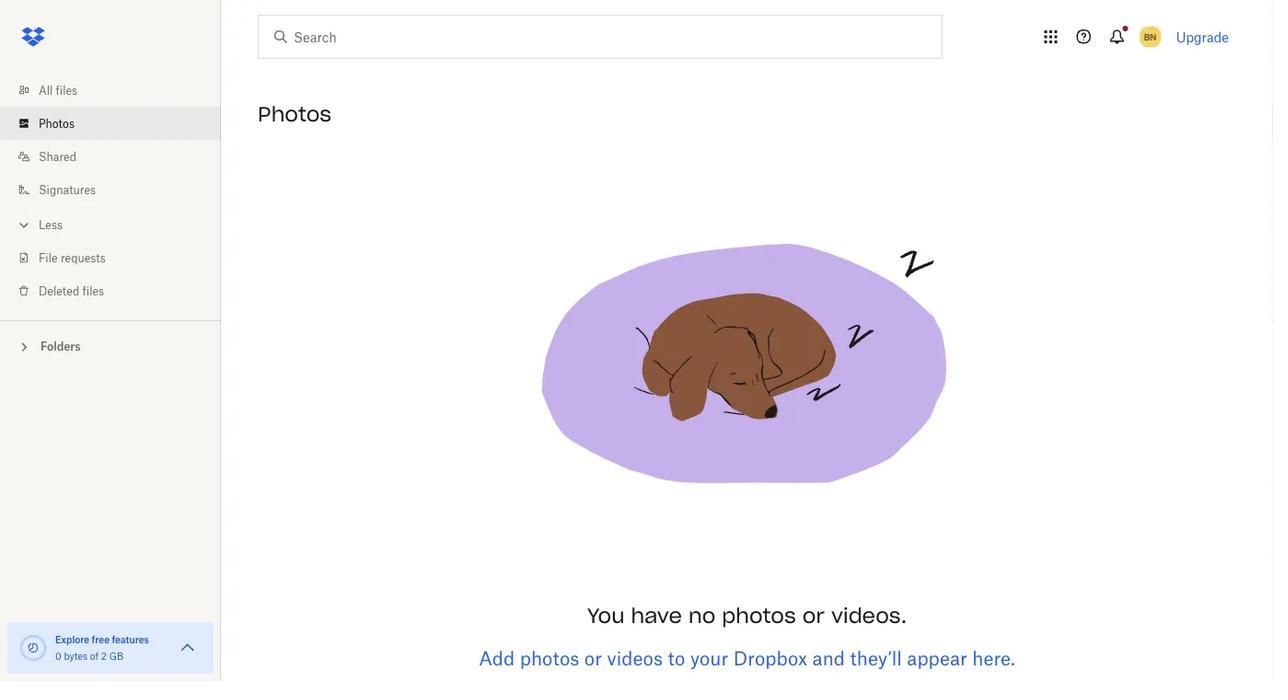 Task type: describe. For each thing, give the bounding box(es) containing it.
add
[[479, 647, 515, 670]]

photos link
[[15, 107, 221, 140]]

bytes
[[64, 651, 88, 662]]

photos inside list item
[[39, 116, 75, 130]]

all files
[[39, 83, 77, 97]]

features
[[112, 634, 149, 646]]

videos.
[[831, 603, 907, 629]]

signatures
[[39, 183, 96, 197]]

bn
[[1145, 31, 1157, 42]]

dropbox
[[734, 647, 808, 670]]

files for deleted files
[[82, 284, 104, 298]]

add photos or videos to your dropbox and they'll appear here.
[[479, 647, 1016, 670]]

all files link
[[15, 74, 221, 107]]

folders
[[41, 340, 81, 354]]

shared link
[[15, 140, 221, 173]]

videos
[[607, 647, 663, 670]]

you
[[587, 603, 625, 629]]

deleted
[[39, 284, 79, 298]]

add photos or videos to your dropbox and they'll appear here. link
[[479, 647, 1016, 670]]

you have no photos or videos.
[[587, 603, 907, 629]]

appear
[[907, 647, 968, 670]]

deleted files
[[39, 284, 104, 298]]

have
[[631, 603, 682, 629]]

gb
[[109, 651, 124, 662]]

less
[[39, 218, 63, 232]]

photos list item
[[0, 107, 221, 140]]

upgrade link
[[1177, 29, 1229, 45]]

all
[[39, 83, 53, 97]]

no
[[689, 603, 716, 629]]

0 vertical spatial or
[[803, 603, 825, 629]]

1 horizontal spatial photos
[[722, 603, 796, 629]]

Search in folder "Dropbox" text field
[[294, 27, 904, 47]]



Task type: locate. For each thing, give the bounding box(es) containing it.
deleted files link
[[15, 274, 221, 308]]

list
[[0, 63, 221, 320]]

0
[[55, 651, 61, 662]]

0 horizontal spatial files
[[56, 83, 77, 97]]

to
[[668, 647, 685, 670]]

quota usage element
[[18, 634, 48, 663]]

and
[[813, 647, 845, 670]]

signatures link
[[15, 173, 221, 206]]

0 horizontal spatial photos
[[520, 647, 580, 670]]

0 horizontal spatial or
[[585, 647, 602, 670]]

folders button
[[0, 332, 221, 360]]

files for all files
[[56, 83, 77, 97]]

or
[[803, 603, 825, 629], [585, 647, 602, 670]]

photos
[[258, 101, 332, 127], [39, 116, 75, 130]]

0 vertical spatial photos
[[722, 603, 796, 629]]

explore
[[55, 634, 89, 646]]

less image
[[15, 216, 33, 234]]

files
[[56, 83, 77, 97], [82, 284, 104, 298]]

files right the deleted at top left
[[82, 284, 104, 298]]

2
[[101, 651, 107, 662]]

photos
[[722, 603, 796, 629], [520, 647, 580, 670]]

here.
[[973, 647, 1016, 670]]

or up "and"
[[803, 603, 825, 629]]

photos up dropbox on the right bottom
[[722, 603, 796, 629]]

1 horizontal spatial photos
[[258, 101, 332, 127]]

0 horizontal spatial photos
[[39, 116, 75, 130]]

1 vertical spatial photos
[[520, 647, 580, 670]]

or left videos
[[585, 647, 602, 670]]

files inside all files link
[[56, 83, 77, 97]]

requests
[[61, 251, 106, 265]]

file requests link
[[15, 241, 221, 274]]

of
[[90, 651, 99, 662]]

upgrade
[[1177, 29, 1229, 45]]

dropbox image
[[15, 18, 52, 55]]

sleeping dog on a purple cushion. image
[[517, 140, 978, 600]]

file requests
[[39, 251, 106, 265]]

files inside deleted files link
[[82, 284, 104, 298]]

1 horizontal spatial or
[[803, 603, 825, 629]]

your
[[690, 647, 729, 670]]

file
[[39, 251, 58, 265]]

0 vertical spatial files
[[56, 83, 77, 97]]

free
[[92, 634, 110, 646]]

bn button
[[1136, 22, 1166, 52]]

1 vertical spatial files
[[82, 284, 104, 298]]

shared
[[39, 150, 76, 163]]

they'll
[[850, 647, 902, 670]]

photos right add
[[520, 647, 580, 670]]

1 vertical spatial or
[[585, 647, 602, 670]]

list containing all files
[[0, 63, 221, 320]]

files right 'all'
[[56, 83, 77, 97]]

1 horizontal spatial files
[[82, 284, 104, 298]]

explore free features 0 bytes of 2 gb
[[55, 634, 149, 662]]



Task type: vqa. For each thing, say whether or not it's contained in the screenshot.
Signatures Link at the left of the page
yes



